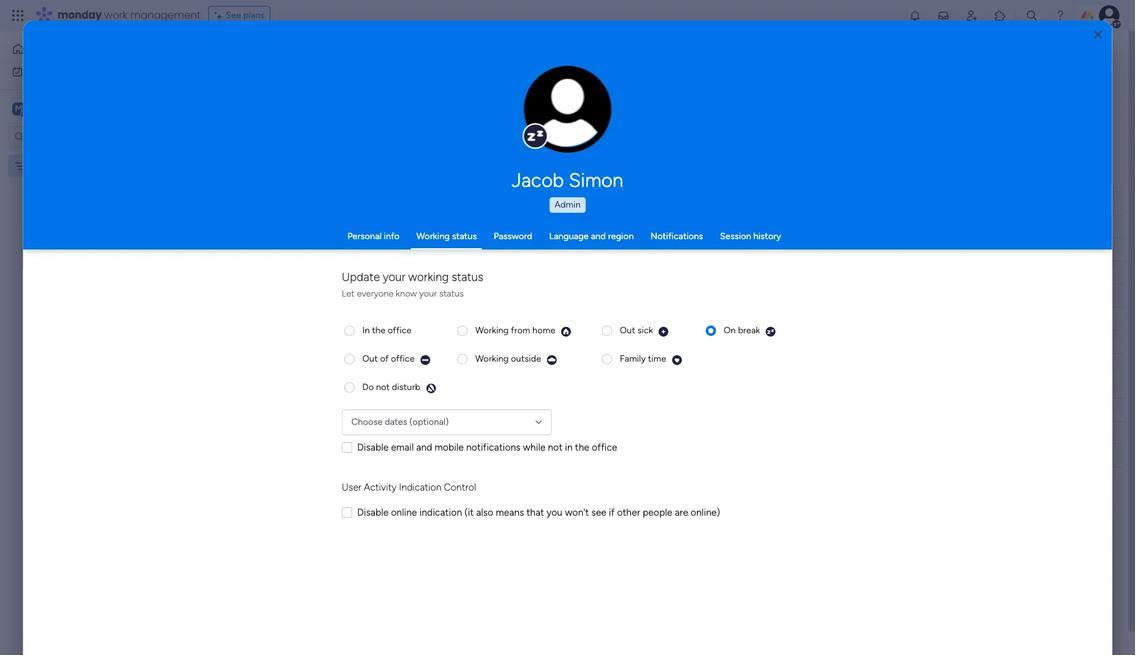 Task type: describe. For each thing, give the bounding box(es) containing it.
email
[[391, 442, 414, 453]]

sick
[[638, 325, 653, 336]]

working for working from home
[[475, 325, 509, 336]]

my board
[[30, 160, 68, 171]]

1 horizontal spatial not
[[548, 442, 563, 453]]

keep
[[447, 72, 466, 83]]

m
[[15, 103, 23, 114]]

work for my
[[43, 65, 63, 76]]

out for out of office
[[362, 353, 378, 364]]

from
[[511, 325, 530, 336]]

profile
[[572, 116, 595, 126]]

working for working status
[[416, 231, 450, 242]]

admin
[[554, 199, 581, 210]]

means
[[496, 507, 524, 519]]

jacob simon button
[[390, 169, 745, 192]]

working outside
[[475, 353, 541, 364]]

disable for disable online indication (it also means that you won't see if other people are online)
[[357, 507, 389, 519]]

everyone
[[357, 288, 394, 299]]

out sick
[[620, 325, 653, 336]]

out for out sick
[[620, 325, 635, 336]]

working from home
[[475, 325, 555, 336]]

do
[[362, 382, 374, 393]]

preview image for family time
[[671, 355, 682, 366]]

0 horizontal spatial of
[[269, 72, 278, 83]]

workspace
[[55, 102, 106, 115]]

notifications link
[[651, 231, 703, 242]]

see for see plans
[[226, 10, 241, 21]]

invite members image
[[965, 9, 978, 22]]

that
[[526, 507, 544, 519]]

on break
[[724, 325, 760, 336]]

hide
[[541, 129, 560, 140]]

management
[[130, 8, 201, 23]]

2 status field from the top
[[542, 403, 575, 417]]

2 vertical spatial office
[[592, 442, 617, 453]]

home
[[30, 43, 54, 54]]

change profile picture button
[[524, 66, 612, 154]]

notifications
[[651, 231, 703, 242]]

also
[[476, 507, 493, 519]]

0 vertical spatial your
[[529, 72, 547, 83]]

2 vertical spatial and
[[416, 442, 432, 453]]

you
[[547, 507, 563, 519]]

preview image for out of office
[[420, 355, 431, 366]]

control
[[444, 482, 476, 494]]

main workspace
[[30, 102, 106, 115]]

1 horizontal spatial of
[[380, 353, 389, 364]]

0 horizontal spatial not
[[376, 382, 390, 393]]

not started
[[534, 221, 582, 232]]

assign
[[313, 72, 340, 83]]

2 vertical spatial your
[[419, 288, 437, 299]]

monday work management
[[57, 8, 201, 23]]

indication
[[399, 482, 441, 494]]

family time
[[620, 353, 666, 364]]

people
[[643, 507, 672, 519]]

track
[[468, 72, 489, 83]]

notifications
[[466, 442, 520, 453]]

stands.
[[581, 72, 609, 83]]

are
[[675, 507, 688, 519]]

in
[[362, 325, 370, 336]]

plans
[[243, 10, 265, 21]]

mobile
[[435, 442, 464, 453]]

personal info
[[347, 231, 400, 242]]

working for working on it
[[531, 244, 564, 255]]

change
[[541, 116, 569, 126]]

column information image
[[584, 198, 594, 209]]

outside
[[511, 353, 541, 364]]

preview image for on break
[[765, 326, 776, 337]]

1 vertical spatial status
[[452, 270, 483, 285]]

close image
[[1094, 30, 1102, 40]]

password
[[494, 231, 532, 242]]

session
[[720, 231, 751, 242]]

region
[[608, 231, 634, 242]]

do not disturb
[[362, 382, 420, 393]]

on
[[567, 244, 577, 255]]

working
[[408, 270, 449, 285]]

preview image for do not disturb
[[425, 383, 436, 394]]

update your working status let everyone know your status
[[342, 270, 483, 299]]

0 vertical spatial the
[[372, 325, 385, 336]]

won't
[[565, 507, 589, 519]]

project
[[549, 72, 579, 83]]

session history link
[[720, 231, 781, 242]]

office for in the office
[[388, 325, 411, 336]]

nov
[[635, 245, 651, 255]]

if
[[609, 507, 615, 519]]

preview image for working from home
[[561, 326, 571, 337]]

disable online indication (it also means that you won't see if other people are online)
[[357, 507, 720, 519]]

notifications image
[[909, 9, 922, 22]]

owners,
[[342, 72, 374, 83]]

search everything image
[[1025, 9, 1038, 22]]

nov 17
[[635, 245, 661, 255]]

(it
[[464, 507, 474, 519]]

jacob simon image
[[1099, 5, 1120, 26]]



Task type: locate. For each thing, give the bounding box(es) containing it.
0 horizontal spatial the
[[372, 325, 385, 336]]

2 horizontal spatial preview image
[[671, 355, 682, 366]]

time
[[648, 353, 666, 364]]

in the office
[[362, 325, 411, 336]]

see inside button
[[226, 10, 241, 21]]

0 vertical spatial project
[[244, 245, 273, 256]]

your right where
[[529, 72, 547, 83]]

1 vertical spatial status field
[[542, 403, 575, 417]]

status up the not started
[[545, 198, 571, 209]]

online)
[[691, 507, 720, 519]]

my inside button
[[28, 65, 41, 76]]

disable email and mobile notifications while not in the office
[[357, 442, 617, 453]]

language
[[549, 231, 589, 242]]

collapse board header image
[[1096, 96, 1106, 106]]

work for monday
[[104, 8, 127, 23]]

dates
[[385, 417, 407, 428]]

my work button
[[8, 61, 139, 82]]

picture
[[555, 127, 581, 137]]

my for my board
[[30, 160, 43, 171]]

2 horizontal spatial your
[[529, 72, 547, 83]]

1 vertical spatial your
[[383, 270, 405, 285]]

of down in the office
[[380, 353, 389, 364]]

personal
[[347, 231, 382, 242]]

1 vertical spatial status
[[545, 404, 571, 415]]

project for project 1
[[244, 245, 273, 256]]

work right monday
[[104, 8, 127, 23]]

owner
[[469, 404, 497, 415]]

user activity indication control
[[342, 482, 476, 494]]

session history
[[720, 231, 781, 242]]

preview image right disturb
[[425, 383, 436, 394]]

manage any type of project. assign owners, set timelines and keep track of where your project stands.
[[197, 72, 609, 83]]

working status link
[[416, 231, 477, 242]]

2 horizontal spatial of
[[491, 72, 500, 83]]

status up in
[[545, 404, 571, 415]]

my board list box
[[0, 152, 165, 351]]

1 disable from the top
[[357, 442, 389, 453]]

other
[[617, 507, 640, 519]]

see left the more
[[589, 71, 604, 82]]

project for project
[[322, 404, 351, 415]]

out of office
[[362, 353, 415, 364]]

preview image right the sick
[[658, 326, 669, 337]]

of right type
[[269, 72, 278, 83]]

0 vertical spatial status
[[452, 231, 477, 242]]

see more
[[589, 71, 627, 82]]

1 vertical spatial my
[[30, 160, 43, 171]]

project 1
[[244, 245, 279, 256]]

info
[[384, 231, 400, 242]]

working for working outside
[[475, 353, 509, 364]]

0 vertical spatial status
[[545, 198, 571, 209]]

language and region link
[[549, 231, 634, 242]]

your
[[529, 72, 547, 83], [383, 270, 405, 285], [419, 288, 437, 299]]

0 vertical spatial work
[[104, 8, 127, 23]]

my work
[[28, 65, 63, 76]]

my inside list box
[[30, 160, 43, 171]]

online
[[391, 507, 417, 519]]

office up disturb
[[391, 353, 415, 364]]

personal info link
[[347, 231, 400, 242]]

preview image right home
[[561, 326, 571, 337]]

1 preview image from the left
[[420, 355, 431, 366]]

1 horizontal spatial project
[[322, 404, 351, 415]]

not
[[376, 382, 390, 393], [548, 442, 563, 453]]

office for out of office
[[391, 353, 415, 364]]

2 vertical spatial status
[[439, 288, 464, 299]]

disable down 'choose'
[[357, 442, 389, 453]]

0 vertical spatial see
[[226, 10, 241, 21]]

and right email
[[416, 442, 432, 453]]

1 horizontal spatial out
[[620, 325, 635, 336]]

Search in workspace field
[[27, 129, 108, 144]]

3 preview image from the left
[[671, 355, 682, 366]]

select product image
[[12, 9, 25, 22]]

workspace image
[[12, 102, 25, 116]]

see for see more
[[589, 71, 604, 82]]

0 horizontal spatial preview image
[[420, 355, 431, 366]]

0 horizontal spatial your
[[383, 270, 405, 285]]

board
[[45, 160, 68, 171]]

inbox image
[[937, 9, 950, 22]]

preview image
[[561, 326, 571, 337], [658, 326, 669, 337], [765, 326, 776, 337], [425, 383, 436, 394]]

1 vertical spatial not
[[548, 442, 563, 453]]

hide button
[[520, 125, 567, 145]]

1
[[275, 245, 279, 256]]

not left in
[[548, 442, 563, 453]]

see
[[591, 507, 606, 519]]

0 vertical spatial disable
[[357, 442, 389, 453]]

1 horizontal spatial the
[[575, 442, 589, 453]]

work inside the my work button
[[43, 65, 63, 76]]

jacob simon
[[512, 169, 623, 192]]

let
[[342, 288, 355, 299]]

(optional)
[[409, 417, 449, 428]]

any
[[232, 72, 246, 83]]

1 vertical spatial office
[[391, 353, 415, 364]]

office right in
[[592, 442, 617, 453]]

project
[[244, 245, 273, 256], [322, 404, 351, 415]]

Status field
[[542, 196, 575, 211], [542, 403, 575, 417]]

and left region
[[591, 231, 606, 242]]

working up the working
[[416, 231, 450, 242]]

0 vertical spatial status field
[[542, 196, 575, 211]]

1 vertical spatial and
[[591, 231, 606, 242]]

change profile picture
[[541, 116, 595, 137]]

workspace selection element
[[12, 101, 108, 118]]

status down the working
[[439, 288, 464, 299]]

working status
[[416, 231, 477, 242]]

indication
[[419, 507, 462, 519]]

working down not
[[531, 244, 564, 255]]

preview image right time
[[671, 355, 682, 366]]

break
[[738, 325, 760, 336]]

project.
[[280, 72, 311, 83]]

while
[[523, 442, 546, 453]]

0 vertical spatial and
[[430, 72, 444, 83]]

user
[[342, 482, 361, 494]]

1 vertical spatial the
[[575, 442, 589, 453]]

set
[[376, 72, 389, 83]]

see plans button
[[208, 6, 270, 25]]

manage
[[197, 72, 230, 83]]

preview image
[[420, 355, 431, 366], [546, 355, 557, 366], [671, 355, 682, 366]]

1 vertical spatial see
[[589, 71, 604, 82]]

and
[[430, 72, 444, 83], [591, 231, 606, 242], [416, 442, 432, 453]]

history
[[753, 231, 781, 242]]

1 status from the top
[[545, 198, 571, 209]]

working on it
[[531, 244, 585, 255]]

0 horizontal spatial see
[[226, 10, 241, 21]]

see
[[226, 10, 241, 21], [589, 71, 604, 82]]

your down the working
[[419, 288, 437, 299]]

0 vertical spatial my
[[28, 65, 41, 76]]

not
[[534, 221, 549, 232]]

disable down activity
[[357, 507, 389, 519]]

not right "do"
[[376, 382, 390, 393]]

jacob
[[512, 169, 564, 192]]

0 horizontal spatial work
[[43, 65, 63, 76]]

of right track
[[491, 72, 500, 83]]

option
[[0, 154, 165, 157]]

1 horizontal spatial your
[[419, 288, 437, 299]]

status right the working
[[452, 270, 483, 285]]

apps image
[[994, 9, 1007, 22]]

see plans
[[226, 10, 265, 21]]

1 horizontal spatial see
[[589, 71, 604, 82]]

preview image for out sick
[[658, 326, 669, 337]]

1 vertical spatial out
[[362, 353, 378, 364]]

home button
[[8, 39, 139, 59]]

choose dates (optional)
[[351, 417, 449, 428]]

preview image right break
[[765, 326, 776, 337]]

1 vertical spatial disable
[[357, 507, 389, 519]]

2 preview image from the left
[[546, 355, 557, 366]]

0 vertical spatial office
[[388, 325, 411, 336]]

simon
[[569, 169, 623, 192]]

preview image for working outside
[[546, 355, 557, 366]]

disturb
[[392, 382, 420, 393]]

your up know
[[383, 270, 405, 285]]

2 disable from the top
[[357, 507, 389, 519]]

1 horizontal spatial work
[[104, 8, 127, 23]]

out up "do"
[[362, 353, 378, 364]]

working left outside
[[475, 353, 509, 364]]

status field up the not started
[[542, 196, 575, 211]]

choose
[[351, 417, 383, 428]]

0 horizontal spatial out
[[362, 353, 378, 364]]

my down home
[[28, 65, 41, 76]]

more
[[606, 71, 627, 82]]

disable
[[357, 442, 389, 453], [357, 507, 389, 519]]

1 vertical spatial work
[[43, 65, 63, 76]]

of
[[269, 72, 278, 83], [491, 72, 500, 83], [380, 353, 389, 364]]

in
[[565, 442, 573, 453]]

0 horizontal spatial project
[[244, 245, 273, 256]]

out left the sick
[[620, 325, 635, 336]]

family
[[620, 353, 646, 364]]

status for second status field
[[545, 404, 571, 415]]

0 vertical spatial not
[[376, 382, 390, 393]]

my left board
[[30, 160, 43, 171]]

1 status field from the top
[[542, 196, 575, 211]]

know
[[396, 288, 417, 299]]

and left "keep"
[[430, 72, 444, 83]]

preview image up disturb
[[420, 355, 431, 366]]

status for first status field from the top
[[545, 198, 571, 209]]

office up out of office
[[388, 325, 411, 336]]

activity
[[364, 482, 397, 494]]

status left password link
[[452, 231, 477, 242]]

started
[[552, 221, 582, 232]]

status field up in
[[542, 403, 575, 417]]

status
[[452, 231, 477, 242], [452, 270, 483, 285], [439, 288, 464, 299]]

preview image right outside
[[546, 355, 557, 366]]

my for my work
[[28, 65, 41, 76]]

working left from at the left of the page
[[475, 325, 509, 336]]

help image
[[1054, 9, 1067, 22]]

disable for disable email and mobile notifications while not in the office
[[357, 442, 389, 453]]

Owner field
[[466, 403, 500, 417]]

2 status from the top
[[545, 404, 571, 415]]

see left 'plans'
[[226, 10, 241, 21]]

the
[[372, 325, 385, 336], [575, 442, 589, 453]]

1 horizontal spatial preview image
[[546, 355, 557, 366]]

0 vertical spatial out
[[620, 325, 635, 336]]

1 vertical spatial project
[[322, 404, 351, 415]]

working
[[416, 231, 450, 242], [531, 244, 564, 255], [475, 325, 509, 336], [475, 353, 509, 364]]

work down home
[[43, 65, 63, 76]]

timelines
[[391, 72, 427, 83]]



Task type: vqa. For each thing, say whether or not it's contained in the screenshot.
owners,
yes



